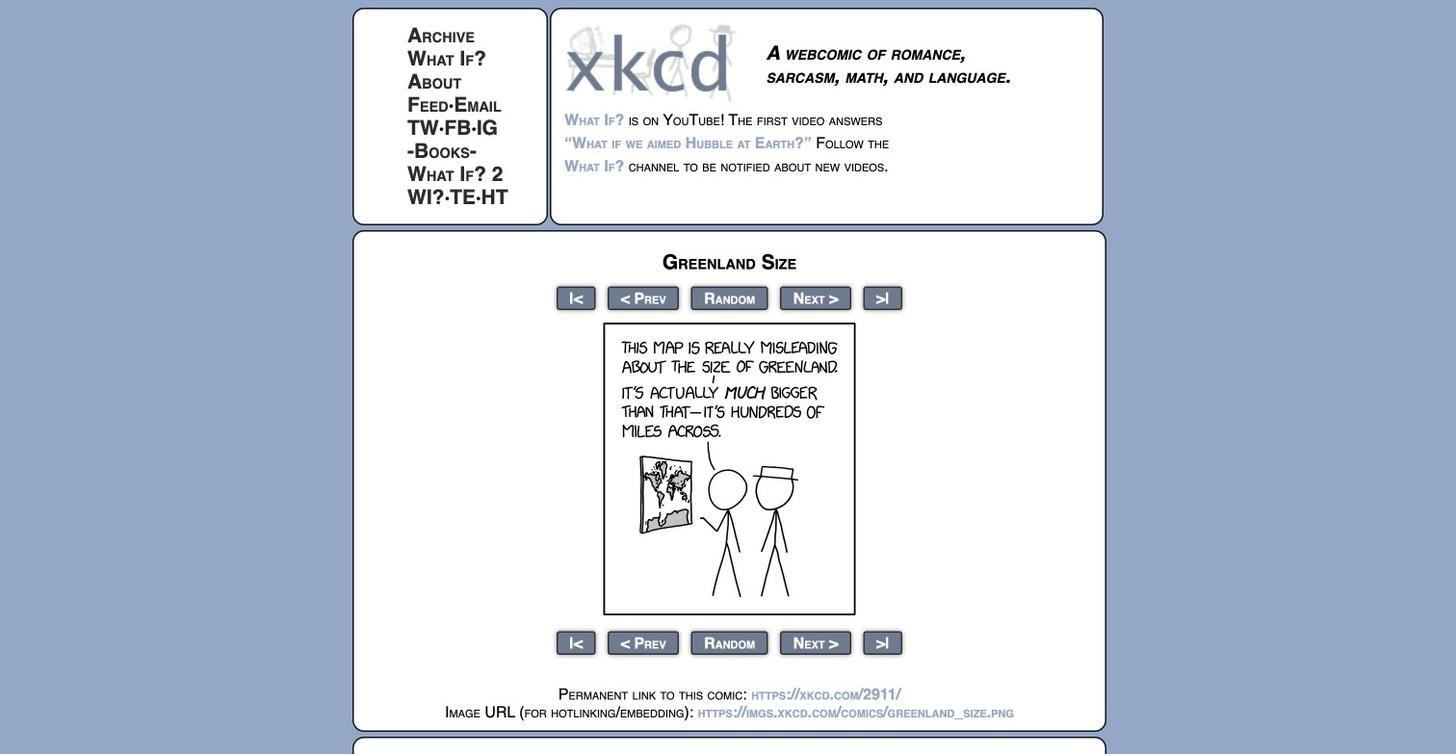 Task type: locate. For each thing, give the bounding box(es) containing it.
greenland size image
[[603, 323, 856, 615]]



Task type: vqa. For each thing, say whether or not it's contained in the screenshot.
Fluid Speech IMAGE
no



Task type: describe. For each thing, give the bounding box(es) containing it.
xkcd.com logo image
[[564, 22, 743, 102]]



